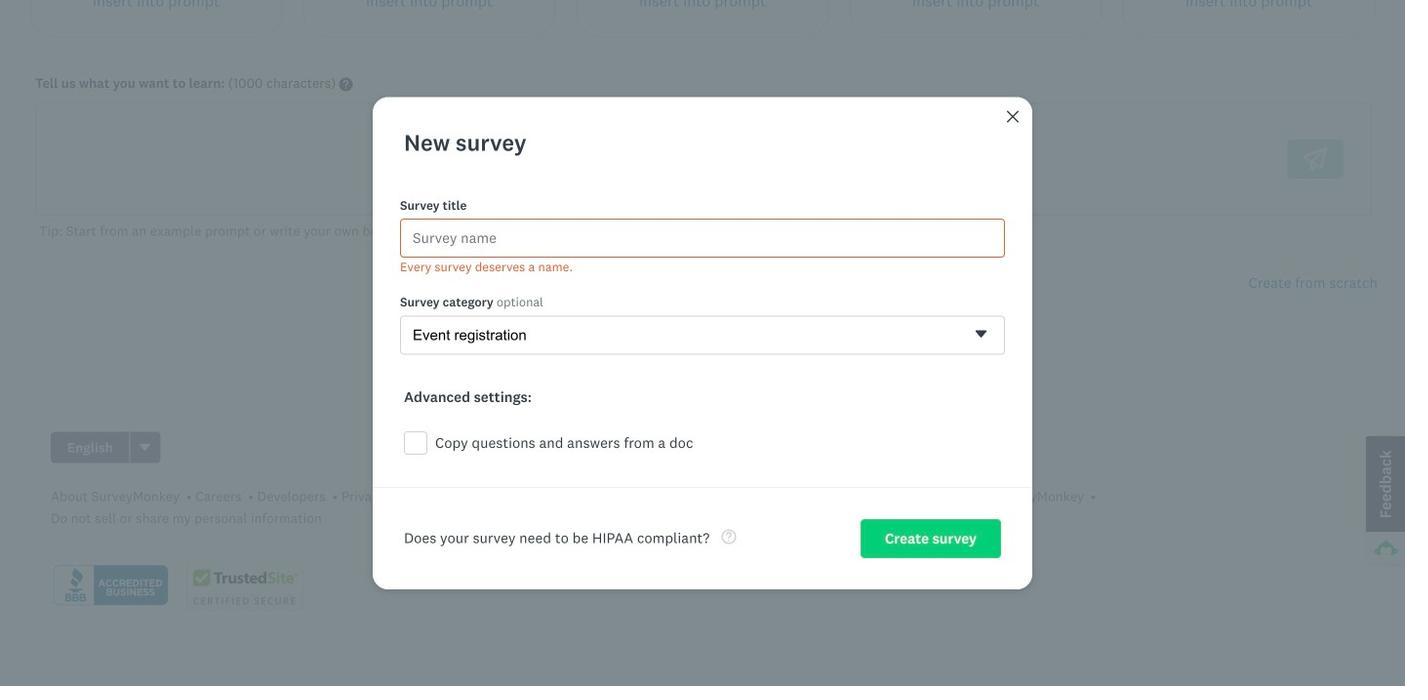 Task type: vqa. For each thing, say whether or not it's contained in the screenshot.
Hover for help content image
yes



Task type: describe. For each thing, give the bounding box(es) containing it.
help image
[[721, 529, 736, 544]]

language dropdown image
[[140, 444, 150, 451]]

1 horizontal spatial hover for help content image
[[511, 225, 524, 239]]

0 horizontal spatial hover for help content image
[[339, 78, 353, 91]]

Survey name field
[[400, 218, 1005, 257]]



Task type: locate. For each thing, give the bounding box(es) containing it.
close image
[[1005, 109, 1021, 124]]

None text field
[[48, 116, 1264, 202]]

dialog
[[373, 97, 1032, 589]]

click to verify bbb accreditation and to see a bbb report. image
[[51, 563, 171, 609]]

1 vertical spatial hover for help content image
[[511, 225, 524, 239]]

hover for help content image
[[339, 78, 353, 91], [511, 225, 524, 239]]

trustedsite helps keep you safe from identity theft, credit card fraud, spyware, spam, viruses and online scams image
[[186, 562, 303, 610]]

0 vertical spatial hover for help content image
[[339, 78, 353, 91]]

group
[[51, 432, 161, 463]]

close image
[[1007, 111, 1019, 122]]

language dropdown image
[[138, 441, 152, 454]]



